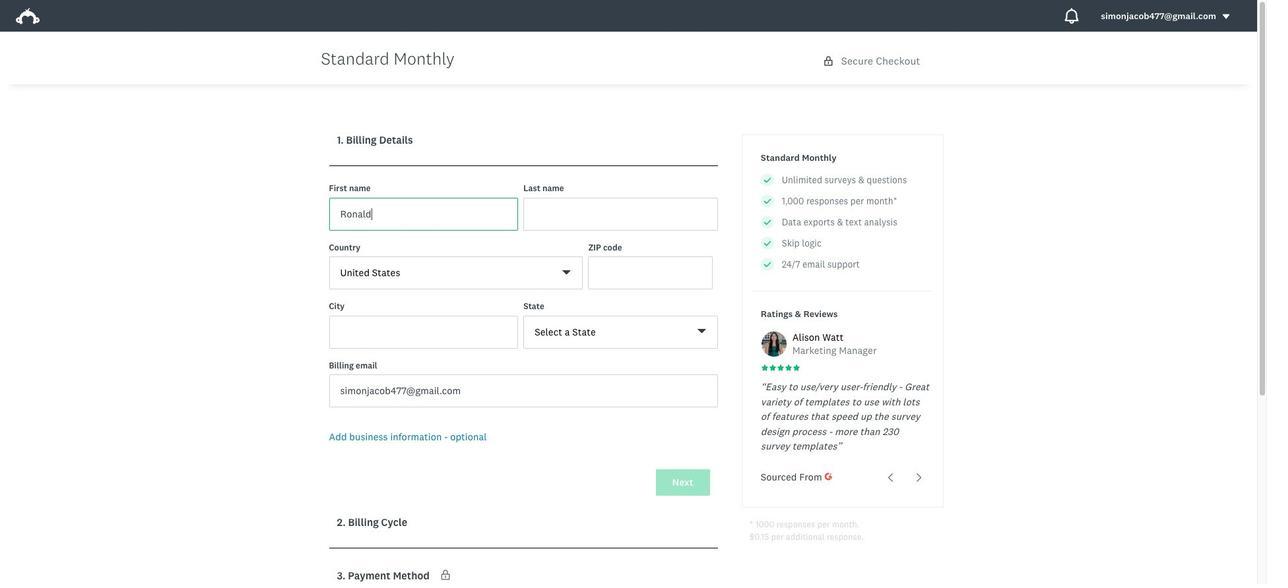 Task type: locate. For each thing, give the bounding box(es) containing it.
None text field
[[329, 198, 518, 231], [523, 198, 718, 231], [329, 316, 518, 349], [329, 198, 518, 231], [523, 198, 718, 231], [329, 316, 518, 349]]

dropdown arrow image
[[1222, 12, 1231, 21]]

None telephone field
[[588, 257, 713, 290]]

chevronleft image
[[886, 473, 896, 483]]

chevronright image
[[914, 473, 924, 483]]

surveymonkey logo image
[[16, 8, 40, 24]]

None text field
[[329, 375, 718, 408]]



Task type: describe. For each thing, give the bounding box(es) containing it.
products icon image
[[1064, 8, 1080, 24]]



Task type: vqa. For each thing, say whether or not it's contained in the screenshot.
"ChevronRight" 'ICON'
yes



